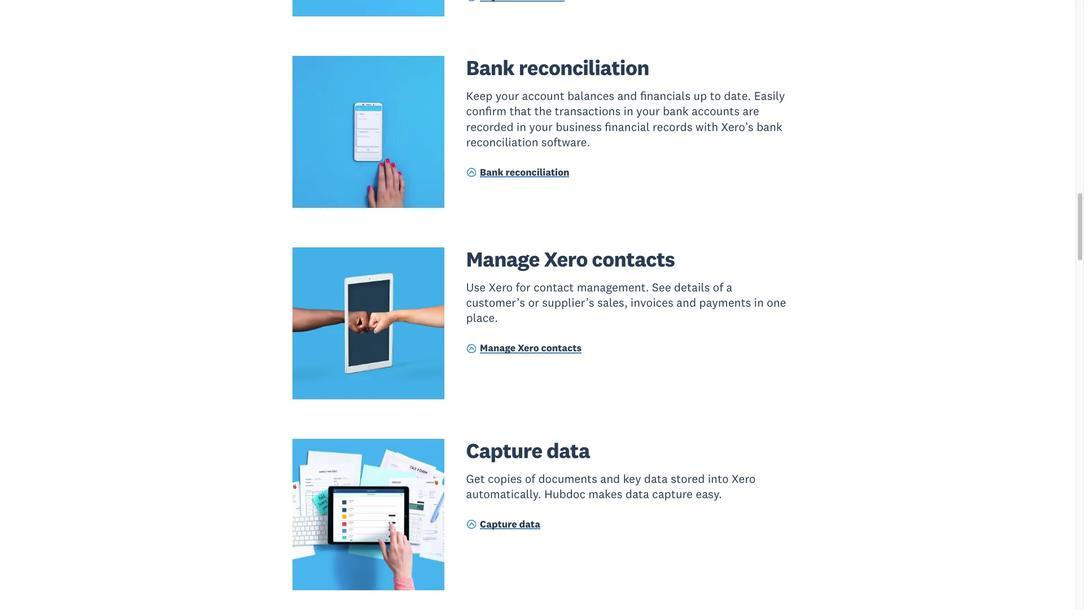 Task type: vqa. For each thing, say whether or not it's contained in the screenshot.
free to the top
no



Task type: locate. For each thing, give the bounding box(es) containing it.
and down details
[[677, 295, 696, 310]]

to
[[710, 88, 721, 103]]

manage
[[466, 246, 540, 272], [480, 342, 516, 354]]

keep
[[466, 88, 493, 103]]

bank
[[663, 104, 689, 119], [757, 119, 783, 134]]

2 vertical spatial reconciliation
[[506, 166, 570, 178]]

0 horizontal spatial contacts
[[541, 342, 582, 354]]

reconciliation down recorded
[[466, 134, 539, 150]]

0 vertical spatial capture data
[[466, 437, 590, 464]]

1 horizontal spatial of
[[713, 280, 724, 295]]

2 horizontal spatial your
[[637, 104, 660, 119]]

1 vertical spatial bank
[[480, 166, 504, 178]]

capture data up copies
[[466, 437, 590, 464]]

data up documents
[[547, 437, 590, 464]]

contacts down supplier's
[[541, 342, 582, 354]]

in
[[624, 104, 634, 119], [517, 119, 527, 134], [754, 295, 764, 310]]

reconciliation
[[519, 54, 649, 81], [466, 134, 539, 150], [506, 166, 570, 178]]

hubdoc
[[544, 486, 586, 502]]

xero inside the use xero for contact management. see details of a customer's or supplier's sales, invoices and payments in one place.
[[489, 280, 513, 295]]

customer's
[[466, 295, 525, 310]]

invoices
[[631, 295, 674, 310]]

your
[[496, 88, 519, 103], [637, 104, 660, 119], [529, 119, 553, 134]]

reconciliation up the balances
[[519, 54, 649, 81]]

2 vertical spatial and
[[601, 471, 620, 486]]

see
[[652, 280, 671, 295]]

and up makes at the bottom right of the page
[[601, 471, 620, 486]]

and
[[618, 88, 637, 103], [677, 295, 696, 310], [601, 471, 620, 486]]

xero inside get copies of documents and key data stored into xero automatically. hubdoc makes data capture easy.
[[732, 471, 756, 486]]

or
[[528, 295, 539, 310]]

xero inside manage xero contacts button
[[518, 342, 539, 354]]

key
[[623, 471, 641, 486]]

0 vertical spatial and
[[618, 88, 637, 103]]

1 horizontal spatial your
[[529, 119, 553, 134]]

manage down place.
[[480, 342, 516, 354]]

bank down recorded
[[480, 166, 504, 178]]

0 horizontal spatial in
[[517, 119, 527, 134]]

0 vertical spatial bank
[[466, 54, 515, 81]]

in left one
[[754, 295, 764, 310]]

0 vertical spatial of
[[713, 280, 724, 295]]

your down financials
[[637, 104, 660, 119]]

contacts
[[592, 246, 675, 272], [541, 342, 582, 354]]

xero's
[[721, 119, 754, 134]]

up
[[694, 88, 707, 103]]

reconciliation down the software.
[[506, 166, 570, 178]]

transactions
[[555, 104, 621, 119]]

data down automatically.
[[519, 518, 541, 530]]

capture down automatically.
[[480, 518, 517, 530]]

1 vertical spatial manage
[[480, 342, 516, 354]]

manage xero contacts inside button
[[480, 342, 582, 354]]

0 horizontal spatial bank
[[663, 104, 689, 119]]

bank up records
[[663, 104, 689, 119]]

records
[[653, 119, 693, 134]]

2 horizontal spatial in
[[754, 295, 764, 310]]

bank up keep
[[466, 54, 515, 81]]

and inside get copies of documents and key data stored into xero automatically. hubdoc makes data capture easy.
[[601, 471, 620, 486]]

are
[[743, 104, 760, 119]]

manage xero contacts up contact
[[466, 246, 675, 272]]

your down the
[[529, 119, 553, 134]]

account
[[522, 88, 565, 103]]

bank reconciliation down the software.
[[480, 166, 570, 178]]

bank reconciliation up the account
[[466, 54, 649, 81]]

a
[[726, 280, 733, 295]]

1 horizontal spatial contacts
[[592, 246, 675, 272]]

manage xero contacts down or
[[480, 342, 582, 354]]

capture data
[[466, 437, 590, 464], [480, 518, 541, 530]]

capture data down automatically.
[[480, 518, 541, 530]]

1 vertical spatial capture data
[[480, 518, 541, 530]]

easily
[[754, 88, 785, 103]]

manage xero contacts
[[466, 246, 675, 272], [480, 342, 582, 354]]

capture data button
[[466, 518, 541, 533]]

0 vertical spatial contacts
[[592, 246, 675, 272]]

and up financial
[[618, 88, 637, 103]]

1 vertical spatial and
[[677, 295, 696, 310]]

business
[[556, 119, 602, 134]]

in down that
[[517, 119, 527, 134]]

place.
[[466, 310, 498, 326]]

automatically.
[[466, 486, 541, 502]]

1 vertical spatial bank reconciliation
[[480, 166, 570, 178]]

capture up copies
[[466, 437, 543, 464]]

for
[[516, 280, 531, 295]]

xero up contact
[[544, 246, 588, 272]]

of inside get copies of documents and key data stored into xero automatically. hubdoc makes data capture easy.
[[525, 471, 536, 486]]

bank reconciliation
[[466, 54, 649, 81], [480, 166, 570, 178]]

bank down are
[[757, 119, 783, 134]]

contacts up management.
[[592, 246, 675, 272]]

1 vertical spatial contacts
[[541, 342, 582, 354]]

of inside the use xero for contact management. see details of a customer's or supplier's sales, invoices and payments in one place.
[[713, 280, 724, 295]]

xero down or
[[518, 342, 539, 354]]

manage up for
[[466, 246, 540, 272]]

0 horizontal spatial of
[[525, 471, 536, 486]]

bank
[[466, 54, 515, 81], [480, 166, 504, 178]]

of left a
[[713, 280, 724, 295]]

xero
[[544, 246, 588, 272], [489, 280, 513, 295], [518, 342, 539, 354], [732, 471, 756, 486]]

that
[[510, 104, 532, 119]]

xero up "customer's"
[[489, 280, 513, 295]]

1 vertical spatial of
[[525, 471, 536, 486]]

1 vertical spatial manage xero contacts
[[480, 342, 582, 354]]

0 vertical spatial capture
[[466, 437, 543, 464]]

software.
[[542, 134, 590, 150]]

of
[[713, 280, 724, 295], [525, 471, 536, 486]]

capture
[[466, 437, 543, 464], [480, 518, 517, 530]]

xero right into
[[732, 471, 756, 486]]

your up that
[[496, 88, 519, 103]]

1 vertical spatial capture
[[480, 518, 517, 530]]

and inside keep your account balances and financials up to date. easily confirm that the transactions in your bank accounts are recorded in your business financial records with xero's bank reconciliation software.
[[618, 88, 637, 103]]

accounts
[[692, 104, 740, 119]]

of right copies
[[525, 471, 536, 486]]

data
[[547, 437, 590, 464], [644, 471, 668, 486], [626, 486, 649, 502], [519, 518, 541, 530]]

1 vertical spatial reconciliation
[[466, 134, 539, 150]]

0 vertical spatial reconciliation
[[519, 54, 649, 81]]

bank reconciliation button
[[466, 166, 570, 181]]

in up financial
[[624, 104, 634, 119]]



Task type: describe. For each thing, give the bounding box(es) containing it.
with
[[696, 119, 718, 134]]

easy.
[[696, 486, 722, 502]]

contact
[[534, 280, 574, 295]]

makes
[[589, 486, 623, 502]]

manage inside button
[[480, 342, 516, 354]]

and inside the use xero for contact management. see details of a customer's or supplier's sales, invoices and payments in one place.
[[677, 295, 696, 310]]

data inside button
[[519, 518, 541, 530]]

date.
[[724, 88, 751, 103]]

bank inside bank reconciliation button
[[480, 166, 504, 178]]

one
[[767, 295, 787, 310]]

bank reconciliation inside button
[[480, 166, 570, 178]]

financial
[[605, 119, 650, 134]]

get
[[466, 471, 485, 486]]

reconciliation inside keep your account balances and financials up to date. easily confirm that the transactions in your bank accounts are recorded in your business financial records with xero's bank reconciliation software.
[[466, 134, 539, 150]]

1 horizontal spatial bank
[[757, 119, 783, 134]]

use
[[466, 280, 486, 295]]

management.
[[577, 280, 649, 295]]

recorded
[[466, 119, 514, 134]]

data up capture on the right of the page
[[644, 471, 668, 486]]

keep your account balances and financials up to date. easily confirm that the transactions in your bank accounts are recorded in your business financial records with xero's bank reconciliation software.
[[466, 88, 785, 150]]

data down key
[[626, 486, 649, 502]]

into
[[708, 471, 729, 486]]

use xero for contact management. see details of a customer's or supplier's sales, invoices and payments in one place.
[[466, 280, 787, 326]]

1 horizontal spatial in
[[624, 104, 634, 119]]

balances
[[568, 88, 615, 103]]

supplier's
[[542, 295, 595, 310]]

the
[[535, 104, 552, 119]]

in inside the use xero for contact management. see details of a customer's or supplier's sales, invoices and payments in one place.
[[754, 295, 764, 310]]

0 vertical spatial manage
[[466, 246, 540, 272]]

stored
[[671, 471, 705, 486]]

confirm
[[466, 104, 507, 119]]

0 vertical spatial manage xero contacts
[[466, 246, 675, 272]]

capture data inside button
[[480, 518, 541, 530]]

0 vertical spatial bank reconciliation
[[466, 54, 649, 81]]

copies
[[488, 471, 522, 486]]

capture
[[652, 486, 693, 502]]

contacts inside button
[[541, 342, 582, 354]]

manage xero contacts button
[[466, 342, 582, 357]]

and for capture data
[[601, 471, 620, 486]]

sales,
[[598, 295, 628, 310]]

details
[[674, 280, 710, 295]]

reconciliation inside bank reconciliation button
[[506, 166, 570, 178]]

capture inside button
[[480, 518, 517, 530]]

0 horizontal spatial your
[[496, 88, 519, 103]]

financials
[[640, 88, 691, 103]]

and for bank reconciliation
[[618, 88, 637, 103]]

get copies of documents and key data stored into xero automatically. hubdoc makes data capture easy.
[[466, 471, 756, 502]]

documents
[[539, 471, 598, 486]]

payments
[[699, 295, 751, 310]]



